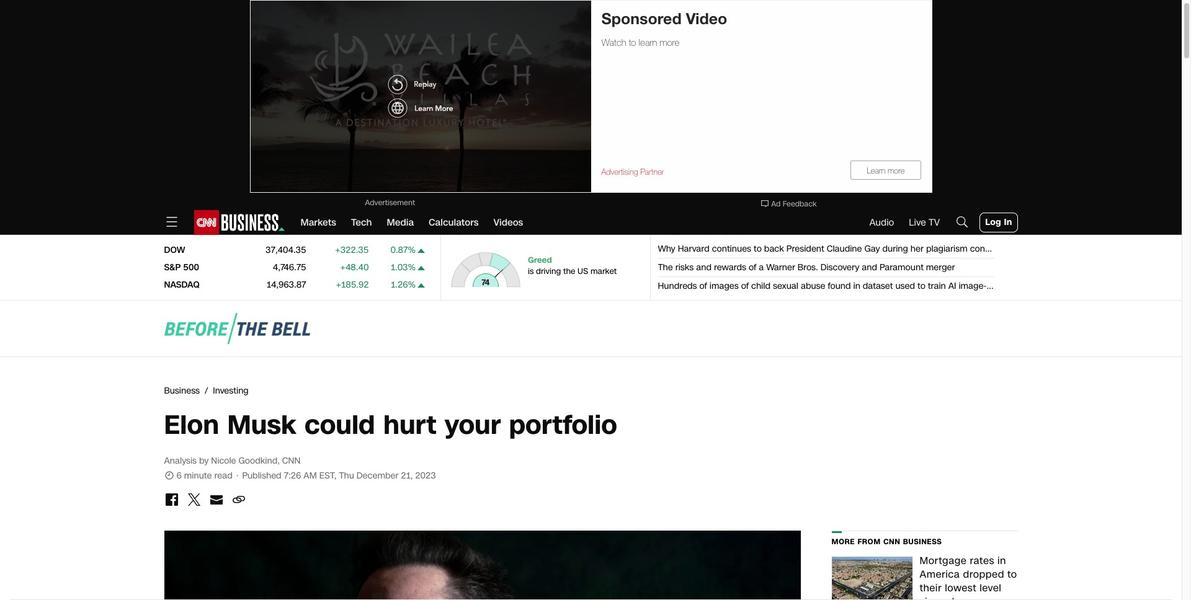 Task type: locate. For each thing, give the bounding box(es) containing it.
june
[[949, 595, 973, 601]]

to right level
[[1008, 568, 1018, 582]]

0 vertical spatial business
[[164, 386, 200, 397]]

elon
[[164, 408, 219, 444]]

share with email image
[[209, 493, 224, 508]]

plagiarism
[[927, 243, 968, 255]]

and down gay
[[862, 262, 878, 274]]

/
[[205, 386, 208, 397]]

and right risks
[[697, 262, 712, 274]]

in
[[854, 281, 861, 292], [998, 554, 1007, 569]]

business / investing
[[164, 386, 249, 397]]

mortgage rates in america dropped to their lowest level since june link
[[913, 554, 1018, 601]]

share with facebook image
[[164, 493, 179, 508]]

risks
[[676, 262, 694, 274]]

1 vertical spatial in
[[998, 554, 1007, 569]]

1 horizontal spatial business
[[904, 538, 943, 548]]

1.26%
[[391, 279, 416, 291]]

why harvard continues to back president claudine gay during her plagiarism controversy link
[[658, 243, 1017, 258]]

to
[[629, 36, 637, 47], [754, 243, 762, 255], [918, 281, 926, 292], [1008, 568, 1018, 582]]

to inside mortgage rates in america dropped to their lowest level since june
[[1008, 568, 1018, 582]]

generating
[[987, 281, 1031, 292]]

published         7:26 am est, thu december 21, 2023
[[242, 471, 436, 482]]

markets link
[[301, 210, 336, 235]]

0 vertical spatial in
[[854, 281, 861, 292]]

tv
[[929, 217, 941, 229]]

the risks and rewards of a warner bros. discovery and paramount merger
[[658, 262, 956, 274]]

controversy
[[971, 243, 1017, 255]]

the
[[658, 262, 673, 274]]

1 horizontal spatial more
[[888, 166, 905, 176]]

harvard
[[678, 243, 710, 255]]

audio link
[[870, 217, 895, 229]]

1 horizontal spatial and
[[862, 262, 878, 274]]

log in link
[[980, 213, 1018, 233]]

fear & greed index
[[449, 227, 532, 238]]

calculators link
[[429, 210, 479, 235]]

read
[[214, 471, 233, 482]]

markets
[[301, 217, 336, 229], [164, 227, 201, 238]]

500
[[183, 262, 199, 274]]

1 horizontal spatial in
[[998, 554, 1007, 569]]

more right learn
[[660, 36, 680, 47]]

live tv link
[[910, 217, 941, 229]]

in inside mortgage rates in america dropped to their lowest level since june
[[998, 554, 1007, 569]]

1 horizontal spatial cnn
[[884, 538, 901, 548]]

used
[[896, 281, 916, 292]]

hundreds of images of child sexual abuse found in dataset used to train ai image-generating tools link
[[658, 281, 1053, 296]]

feedback
[[783, 199, 817, 209]]

sponsored video link
[[602, 9, 728, 27]]

,
[[278, 456, 280, 467]]

partner
[[641, 167, 665, 177]]

cnn right ,
[[282, 456, 301, 467]]

0 horizontal spatial markets
[[164, 227, 201, 238]]

to left "train"
[[918, 281, 926, 292]]

calculators
[[429, 217, 479, 229]]

during
[[883, 243, 909, 255]]

0.87%
[[391, 245, 416, 256]]

of left child
[[742, 281, 749, 292]]

more inside "link"
[[888, 166, 905, 176]]

hundreds
[[658, 281, 698, 292]]

elon musk, backstage during the 2023 new york times dealbook summit, hosted by jazz at lincoln center in manhattan, in november 2023. image
[[164, 531, 801, 601]]

0 horizontal spatial in
[[854, 281, 861, 292]]

0 vertical spatial more
[[660, 36, 680, 47]]

mortgage rates fall for the eighth consecutive week. image
[[832, 557, 913, 601]]

why harvard continues to back president claudine gay during her plagiarism controversy
[[658, 243, 1017, 255]]

1 vertical spatial business
[[904, 538, 943, 548]]

learn
[[868, 166, 886, 176]]

dow
[[164, 245, 185, 256]]

advertising partner
[[602, 167, 665, 177]]

copy link to clipboard image
[[231, 493, 246, 508]]

markets up 37,404.35
[[301, 217, 336, 229]]

open menu icon image
[[164, 214, 179, 229]]

advertising partner link
[[602, 165, 665, 180]]

news
[[720, 227, 742, 238]]

business left /
[[164, 386, 200, 397]]

investing
[[213, 386, 249, 397]]

more right 'learn' on the right top
[[888, 166, 905, 176]]

dropped
[[964, 568, 1005, 582]]

sponsored
[[602, 9, 682, 27]]

log
[[986, 217, 1002, 228]]

media
[[387, 217, 414, 229]]

to left back
[[754, 243, 762, 255]]

us
[[578, 266, 589, 278]]

markets up dow
[[164, 227, 201, 238]]

mortgage
[[920, 554, 967, 569]]

+322.35
[[335, 245, 369, 256]]

0 horizontal spatial cnn
[[282, 456, 301, 467]]

america
[[920, 568, 961, 582]]

0 horizontal spatial and
[[697, 262, 712, 274]]

and
[[697, 262, 712, 274], [862, 262, 878, 274]]

cnn right from
[[884, 538, 901, 548]]

share with x image
[[187, 493, 201, 508]]

could
[[305, 408, 375, 444]]

cnn
[[282, 456, 301, 467], [884, 538, 901, 548]]

audio
[[870, 217, 895, 229]]

sexual
[[773, 281, 799, 292]]

+48.40
[[341, 262, 369, 274]]

ad
[[772, 199, 781, 209]]

found
[[828, 281, 851, 292]]

images
[[710, 281, 739, 292]]

in right rates at the right bottom
[[998, 554, 1007, 569]]

index
[[507, 227, 529, 238]]

market
[[591, 266, 617, 278]]

minute
[[184, 471, 212, 482]]

business up "mortgage"
[[904, 538, 943, 548]]

discovery
[[821, 262, 860, 274]]

in right found
[[854, 281, 861, 292]]

before the bell image
[[164, 314, 310, 345]]

1 vertical spatial more
[[888, 166, 905, 176]]

1 and from the left
[[697, 262, 712, 274]]

driving
[[536, 266, 561, 278]]

claudine
[[827, 243, 863, 255]]

ad feedback
[[772, 199, 817, 209]]

more
[[832, 538, 856, 548]]

mortgage rates in america dropped to their lowest level since june
[[920, 554, 1018, 601]]

child
[[752, 281, 771, 292]]

2 and from the left
[[862, 262, 878, 274]]



Task type: describe. For each thing, give the bounding box(es) containing it.
nasdaq
[[164, 279, 200, 291]]

image-
[[959, 281, 987, 292]]

rewards
[[714, 262, 747, 274]]

1 vertical spatial cnn
[[884, 538, 901, 548]]

continues
[[712, 243, 752, 255]]

latest
[[658, 227, 685, 238]]

search icon image
[[956, 214, 970, 229]]

1.03%
[[391, 262, 416, 274]]

thu
[[339, 471, 354, 482]]

0 vertical spatial cnn
[[282, 456, 301, 467]]

why
[[658, 243, 676, 255]]

a
[[759, 262, 764, 274]]

live
[[910, 217, 927, 229]]

market
[[687, 227, 717, 238]]

in
[[1005, 217, 1013, 228]]

+185.92
[[336, 279, 369, 291]]

1 horizontal spatial markets
[[301, 217, 336, 229]]

videos
[[494, 217, 524, 229]]

learn more link
[[851, 161, 922, 180]]

4,746.75
[[273, 262, 306, 274]]

president
[[787, 243, 825, 255]]

nicole
[[211, 456, 236, 467]]

greed is driving the us market
[[528, 255, 617, 278]]

learn
[[639, 36, 658, 47]]

of left a
[[749, 262, 757, 274]]

tools
[[1033, 281, 1053, 292]]

0 horizontal spatial more
[[660, 36, 680, 47]]

of left images
[[700, 281, 708, 292]]

fear
[[449, 227, 467, 238]]

s&p
[[164, 262, 181, 274]]

goodkind
[[239, 456, 278, 467]]

log in
[[986, 217, 1013, 228]]

the
[[564, 266, 576, 278]]

abuse
[[801, 281, 826, 292]]

analysis
[[164, 456, 197, 467]]

am
[[304, 471, 317, 482]]

paramount
[[880, 262, 924, 274]]

videos link
[[494, 210, 524, 235]]

&
[[470, 227, 476, 238]]

bros.
[[798, 262, 819, 274]]

0 horizontal spatial business
[[164, 386, 200, 397]]

hurt
[[384, 408, 437, 444]]

from
[[858, 538, 881, 548]]

rates
[[971, 554, 995, 569]]

to left learn
[[629, 36, 637, 47]]

musk
[[227, 408, 296, 444]]

hundreds of images of child sexual abuse found in dataset used to train ai image-generating tools
[[658, 281, 1053, 292]]

37,404.35
[[266, 245, 306, 256]]

watch to learn more
[[602, 36, 680, 47]]

analysis by nicole goodkind , cnn
[[164, 456, 301, 467]]

gay
[[865, 243, 881, 255]]

dataset
[[863, 281, 894, 292]]

investing link
[[213, 386, 249, 397]]

their
[[920, 582, 942, 596]]

21,
[[401, 471, 413, 482]]

lowest
[[946, 582, 977, 596]]

the risks and rewards of a warner bros. discovery and paramount merger link
[[658, 262, 995, 277]]

74
[[482, 278, 490, 289]]

since
[[920, 595, 946, 601]]

media link
[[387, 210, 414, 235]]

back
[[765, 243, 785, 255]]

her
[[911, 243, 924, 255]]

s&p 500
[[164, 262, 199, 274]]

est,
[[319, 471, 337, 482]]

watch
[[602, 36, 627, 47]]

advertising
[[602, 167, 639, 177]]

7:26
[[284, 471, 301, 482]]

sponsored video
[[602, 9, 728, 27]]

greed
[[478, 227, 504, 238]]

level
[[980, 582, 1002, 596]]

greed
[[528, 255, 552, 266]]

elon musk could hurt your portfolio
[[164, 408, 618, 444]]

6
[[177, 471, 182, 482]]

6 minute read
[[174, 471, 235, 482]]

tech
[[351, 217, 372, 229]]



Task type: vqa. For each thing, say whether or not it's contained in the screenshot.


